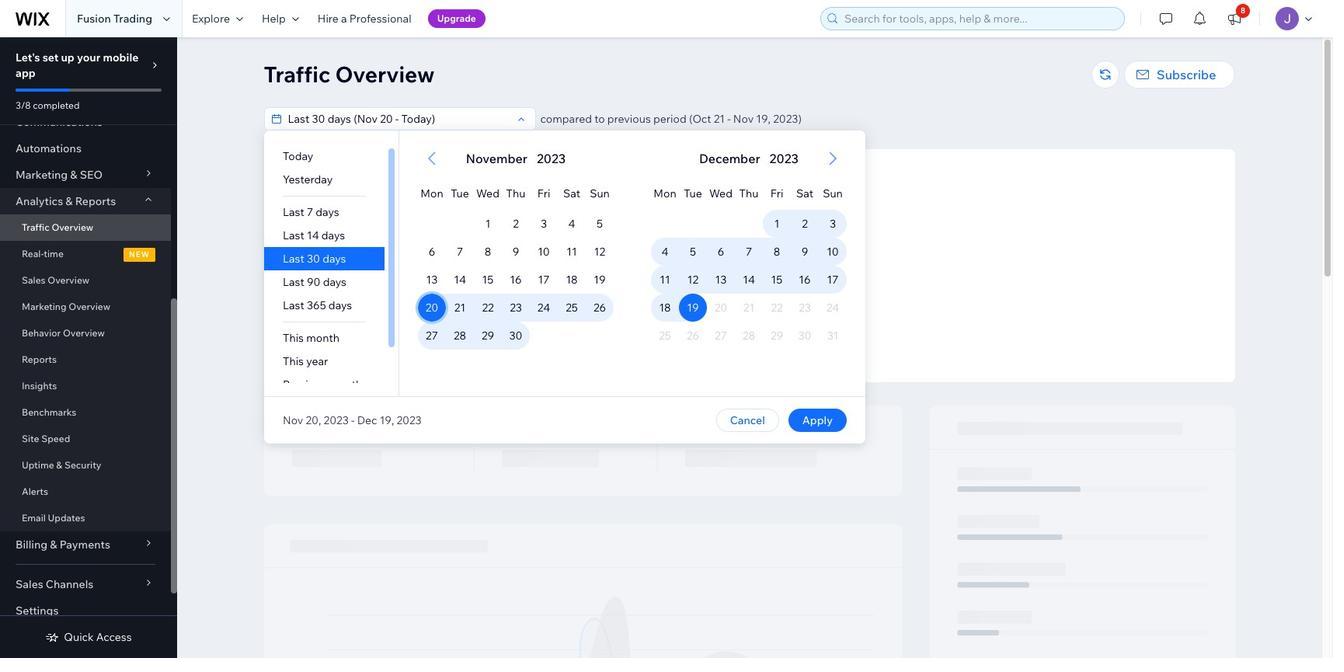 Task type: locate. For each thing, give the bounding box(es) containing it.
fri for 8
[[770, 186, 783, 200]]

last left 90
[[282, 275, 304, 289]]

0 vertical spatial nov
[[733, 112, 754, 126]]

tuesday, december 19, 2023 cell
[[679, 294, 707, 322]]

9 up has
[[801, 245, 808, 259]]

alert containing december
[[694, 149, 803, 168]]

page skeleton image
[[264, 406, 1235, 658]]

& for analytics
[[66, 194, 73, 208]]

site
[[776, 290, 791, 302]]

monday, november 20, 2023 cell
[[418, 294, 446, 322]]

13 up 20
[[426, 273, 437, 287]]

0 vertical spatial hire
[[318, 12, 339, 26]]

overview inside marketing overview link
[[69, 301, 110, 312]]

wed down november
[[476, 186, 499, 200]]

traffic overview
[[264, 61, 435, 88], [22, 221, 93, 233]]

5 last from the top
[[282, 298, 304, 312]]

1 this from the top
[[282, 331, 303, 345]]

last down last 7 days
[[282, 228, 304, 242]]

1 horizontal spatial mon tue wed thu
[[653, 186, 758, 200]]

this left year
[[282, 354, 303, 368]]

reports down seo
[[75, 194, 116, 208]]

1 vertical spatial 19
[[687, 301, 699, 315]]

0 vertical spatial 19,
[[756, 112, 771, 126]]

2 17 from the left
[[827, 273, 838, 287]]

21 inside row
[[454, 301, 465, 315]]

1 vertical spatial to
[[730, 317, 739, 329]]

payments
[[60, 538, 110, 552]]

last 7 days
[[282, 205, 339, 219]]

alert containing november
[[461, 149, 570, 168]]

fusion
[[77, 12, 111, 26]]

1 vertical spatial -
[[351, 413, 354, 427]]

sales inside dropdown button
[[16, 577, 43, 591]]

1 vertical spatial a
[[719, 340, 724, 352]]

0 vertical spatial to
[[595, 112, 605, 126]]

traffic
[[765, 272, 797, 286], [790, 317, 816, 329]]

1 horizontal spatial 18
[[659, 301, 671, 315]]

0 horizontal spatial 1
[[485, 217, 490, 231]]

nov left 20,
[[282, 413, 303, 427]]

grid
[[399, 131, 632, 396], [632, 131, 865, 396]]

2 horizontal spatial 8
[[1241, 5, 1246, 16]]

& down marketing & seo
[[66, 194, 73, 208]]

enough
[[723, 272, 763, 286]]

this year
[[282, 354, 328, 368]]

14 up the once
[[743, 273, 755, 287]]

0 horizontal spatial 7
[[306, 205, 313, 219]]

today
[[282, 149, 313, 163]]

14 up 28
[[454, 273, 466, 287]]

reports up insights
[[22, 354, 57, 365]]

2 vertical spatial your
[[768, 317, 788, 329]]

apply
[[802, 413, 833, 427]]

to left previous
[[595, 112, 605, 126]]

0 vertical spatial -
[[727, 112, 731, 126]]

sidebar element
[[0, 0, 177, 658]]

alert down the 2023)
[[694, 149, 803, 168]]

grid containing november
[[399, 131, 632, 396]]

0 horizontal spatial 8
[[484, 245, 491, 259]]

17
[[538, 273, 549, 287], [827, 273, 838, 287]]

0 horizontal spatial traffic overview
[[22, 221, 93, 233]]

this up this year
[[282, 331, 303, 345]]

0 horizontal spatial 2
[[513, 217, 518, 231]]

1 vertical spatial marketing
[[22, 301, 67, 312]]

sales up settings
[[16, 577, 43, 591]]

marketing inside dropdown button
[[16, 168, 68, 182]]

thu for 9
[[506, 186, 525, 200]]

speed
[[41, 433, 70, 444]]

1 horizontal spatial 13
[[715, 273, 726, 287]]

0 horizontal spatial sat
[[563, 186, 580, 200]]

4 inside row
[[661, 245, 668, 259]]

1 horizontal spatial reports
[[75, 194, 116, 208]]

2 fri from the left
[[770, 186, 783, 200]]

13 up the overview
[[715, 273, 726, 287]]

0 horizontal spatial 11
[[566, 245, 577, 259]]

1 vertical spatial 30
[[509, 329, 522, 343]]

13
[[426, 273, 437, 287], [715, 273, 726, 287]]

1 horizontal spatial 5
[[690, 245, 696, 259]]

your inside not enough traffic you'll get an overview once your site has more traffic.
[[754, 290, 773, 302]]

days
[[315, 205, 339, 219], [321, 228, 345, 242], [322, 252, 346, 266], [323, 275, 346, 289], [328, 298, 352, 312]]

0 vertical spatial your
[[77, 51, 100, 64]]

1 vertical spatial reports
[[22, 354, 57, 365]]

0 horizontal spatial 30
[[306, 252, 320, 266]]

3 last from the top
[[282, 252, 304, 266]]

last 30 days
[[282, 252, 346, 266]]

your right up
[[77, 51, 100, 64]]

1 grid from the left
[[399, 131, 632, 396]]

19 up 26
[[594, 273, 605, 287]]

14 up last 30 days
[[306, 228, 319, 242]]

19, right dec
[[379, 413, 394, 427]]

- left dec
[[351, 413, 354, 427]]

2 1 from the left
[[774, 217, 779, 231]]

2 2 from the left
[[802, 217, 808, 231]]

18 up 25
[[566, 273, 577, 287]]

2 alert from the left
[[694, 149, 803, 168]]

marketing up 'analytics'
[[16, 168, 68, 182]]

your left site
[[754, 290, 773, 302]]

19 inside cell
[[687, 301, 699, 315]]

0 horizontal spatial a
[[341, 12, 347, 26]]

1 horizontal spatial alert
[[694, 149, 803, 168]]

21 right 20
[[454, 301, 465, 315]]

1 last from the top
[[282, 205, 304, 219]]

2 tue from the left
[[684, 186, 702, 200]]

1 horizontal spatial 3
[[829, 217, 836, 231]]

1 1 from the left
[[485, 217, 490, 231]]

-
[[727, 112, 731, 126], [351, 413, 354, 427]]

0 horizontal spatial 5
[[596, 217, 603, 231]]

overview down marketing overview link
[[63, 327, 105, 339]]

mon tue wed thu down november
[[420, 186, 525, 200]]

automations link
[[0, 135, 171, 162]]

thu down november
[[506, 186, 525, 200]]

0 horizontal spatial to
[[595, 112, 605, 126]]

behavior overview link
[[0, 320, 171, 347]]

0 horizontal spatial mon tue wed thu
[[420, 186, 525, 200]]

days right 365 on the left top of the page
[[328, 298, 352, 312]]

uptime & security
[[22, 459, 101, 471]]

month
[[306, 331, 339, 345], [329, 378, 362, 392]]

days for last 90 days
[[323, 275, 346, 289]]

2 mon tue wed thu from the left
[[653, 186, 758, 200]]

site
[[22, 433, 39, 444]]

10 up more
[[826, 245, 839, 259]]

sun for 12
[[589, 186, 609, 200]]

1 alert from the left
[[461, 149, 570, 168]]

alert down the compared
[[461, 149, 570, 168]]

days up last 30 days
[[321, 228, 345, 242]]

sales overview
[[22, 274, 89, 286]]

30 inside list box
[[306, 252, 320, 266]]

marketing up behavior
[[22, 301, 67, 312]]

0 horizontal spatial traffic
[[22, 221, 49, 233]]

15
[[482, 273, 493, 287], [771, 273, 782, 287]]

tue
[[450, 186, 469, 200], [684, 186, 702, 200]]

10
[[537, 245, 550, 259], [826, 245, 839, 259]]

11 up 25
[[566, 245, 577, 259]]

0 vertical spatial sales
[[22, 274, 46, 286]]

1 vertical spatial 12
[[687, 273, 698, 287]]

2 mon from the left
[[653, 186, 676, 200]]

2023 right dec
[[396, 413, 421, 427]]

2 last from the top
[[282, 228, 304, 242]]

to right how
[[730, 317, 739, 329]]

last up last 14 days
[[282, 205, 304, 219]]

1 vertical spatial 21
[[454, 301, 465, 315]]

mon for 4
[[653, 186, 676, 200]]

not
[[702, 272, 721, 286]]

1 vertical spatial 19,
[[379, 413, 394, 427]]

1 horizontal spatial fri
[[770, 186, 783, 200]]

0 horizontal spatial tue
[[450, 186, 469, 200]]

1 fri from the left
[[537, 186, 550, 200]]

1 horizontal spatial 7
[[456, 245, 463, 259]]

0 vertical spatial month
[[306, 331, 339, 345]]

hire down how
[[699, 340, 717, 352]]

7 inside list box
[[306, 205, 313, 219]]

0 horizontal spatial 3
[[540, 217, 547, 231]]

2 up has
[[802, 217, 808, 231]]

7
[[306, 205, 313, 219], [456, 245, 463, 259], [745, 245, 752, 259]]

2 3 from the left
[[829, 217, 836, 231]]

last for last 90 days
[[282, 275, 304, 289]]

reports inside analytics & reports dropdown button
[[75, 194, 116, 208]]

1 horizontal spatial traffic
[[264, 61, 330, 88]]

17 up 24
[[538, 273, 549, 287]]

your
[[77, 51, 100, 64], [754, 290, 773, 302], [768, 317, 788, 329]]

uptime
[[22, 459, 54, 471]]

0 horizontal spatial 16
[[510, 273, 521, 287]]

apply button
[[788, 409, 847, 432]]

16 up has
[[799, 273, 811, 287]]

6 up not
[[717, 245, 724, 259]]

alerts
[[22, 486, 48, 497]]

2 wed from the left
[[709, 186, 732, 200]]

- right (oct
[[727, 112, 731, 126]]

traffic down help 'button'
[[264, 61, 330, 88]]

0 horizontal spatial -
[[351, 413, 354, 427]]

8
[[1241, 5, 1246, 16], [484, 245, 491, 259], [773, 245, 780, 259]]

marketing overview
[[22, 301, 110, 312]]

row containing 20
[[418, 294, 613, 322]]

month for this month
[[306, 331, 339, 345]]

mon tue wed thu down december
[[653, 186, 758, 200]]

you'll
[[635, 290, 658, 302]]

0 horizontal spatial 18
[[566, 273, 577, 287]]

behavior
[[22, 327, 61, 339]]

last
[[282, 205, 304, 219], [282, 228, 304, 242], [282, 252, 304, 266], [282, 275, 304, 289], [282, 298, 304, 312]]

upgrade
[[437, 12, 476, 24]]

26
[[593, 301, 606, 315]]

compared
[[540, 112, 592, 126]]

wed down december
[[709, 186, 732, 200]]

0 vertical spatial 18
[[566, 273, 577, 287]]

marketing
[[16, 168, 68, 182], [22, 301, 67, 312]]

1 vertical spatial 4
[[661, 245, 668, 259]]

alert
[[461, 149, 570, 168], [694, 149, 803, 168]]

month up nov 20, 2023 - dec 19, 2023 at the bottom left of page
[[329, 378, 362, 392]]

0 horizontal spatial 13
[[426, 273, 437, 287]]

1 horizontal spatial 4
[[661, 245, 668, 259]]

sat down the 2023)
[[796, 186, 813, 200]]

2 sat from the left
[[796, 186, 813, 200]]

overview up the marketing overview in the top left of the page
[[48, 274, 89, 286]]

traffic down has
[[790, 317, 816, 329]]

set
[[43, 51, 59, 64]]

0 vertical spatial 5
[[596, 217, 603, 231]]

overview
[[335, 61, 435, 88], [52, 221, 93, 233], [48, 274, 89, 286], [69, 301, 110, 312], [63, 327, 105, 339]]

app
[[16, 66, 36, 80]]

0 horizontal spatial alert
[[461, 149, 570, 168]]

2 sun from the left
[[823, 186, 843, 200]]

3
[[540, 217, 547, 231], [829, 217, 836, 231]]

channels
[[46, 577, 94, 591]]

2 grid from the left
[[632, 131, 865, 396]]

1 horizontal spatial 2
[[802, 217, 808, 231]]

1 vertical spatial this
[[282, 354, 303, 368]]

to
[[595, 112, 605, 126], [730, 317, 739, 329]]

2 15 from the left
[[771, 273, 782, 287]]

1 3 from the left
[[540, 217, 547, 231]]

11 up get
[[659, 273, 670, 287]]

row group
[[399, 210, 632, 396], [632, 210, 865, 396]]

upgrade button
[[428, 9, 486, 28]]

traffic overview down hire a professional link
[[264, 61, 435, 88]]

2 horizontal spatial 14
[[743, 273, 755, 287]]

wed for 6
[[709, 186, 732, 200]]

0 horizontal spatial 15
[[482, 273, 493, 287]]

0 vertical spatial 19
[[594, 273, 605, 287]]

nov up december
[[733, 112, 754, 126]]

1 thu from the left
[[506, 186, 525, 200]]

mon tue wed thu for 5
[[653, 186, 758, 200]]

overview inside behavior overview link
[[63, 327, 105, 339]]

hire a professional
[[318, 12, 412, 26]]

overview down analytics & reports
[[52, 221, 93, 233]]

1 horizontal spatial 6
[[717, 245, 724, 259]]

30
[[306, 252, 320, 266], [509, 329, 522, 343]]

professional
[[349, 12, 412, 26]]

15 up site
[[771, 273, 782, 287]]

& right billing
[[50, 538, 57, 552]]

month for previous month
[[329, 378, 362, 392]]

9
[[512, 245, 519, 259], [801, 245, 808, 259]]

row containing 27
[[418, 322, 613, 350]]

2023 right 20,
[[323, 413, 348, 427]]

1 wed from the left
[[476, 186, 499, 200]]

4 last from the top
[[282, 275, 304, 289]]

1 horizontal spatial tue
[[684, 186, 702, 200]]

0 vertical spatial traffic overview
[[264, 61, 435, 88]]

hire right help 'button'
[[318, 12, 339, 26]]

traffic up site
[[765, 272, 797, 286]]

0 vertical spatial 21
[[714, 112, 725, 126]]

17 up more
[[827, 273, 838, 287]]

grid containing december
[[632, 131, 865, 396]]

tue down november
[[450, 186, 469, 200]]

hire a marketing expert link
[[699, 339, 800, 353]]

1 mon from the left
[[420, 186, 443, 200]]

21 right (oct
[[714, 112, 725, 126]]

None field
[[283, 108, 512, 130]]

fri
[[537, 186, 550, 200], [770, 186, 783, 200]]

sat for 11
[[563, 186, 580, 200]]

6 up 20
[[428, 245, 435, 259]]

time
[[44, 248, 64, 260]]

billing & payments
[[16, 538, 110, 552]]

1 horizontal spatial 19
[[687, 301, 699, 315]]

1 2 from the left
[[513, 217, 518, 231]]

last for last 7 days
[[282, 205, 304, 219]]

1 horizontal spatial 12
[[687, 273, 698, 287]]

tue down december
[[684, 186, 702, 200]]

overview inside traffic overview "link"
[[52, 221, 93, 233]]

30 right 29
[[509, 329, 522, 343]]

your right boost on the top right of the page
[[768, 317, 788, 329]]

reports inside reports link
[[22, 354, 57, 365]]

1 row group from the left
[[399, 210, 632, 396]]

list box
[[264, 145, 398, 396]]

traffic overview up time
[[22, 221, 93, 233]]

overview inside sales overview link
[[48, 274, 89, 286]]

email
[[22, 512, 46, 524]]

mon for 6
[[420, 186, 443, 200]]

traffic down 'analytics'
[[22, 221, 49, 233]]

previous
[[607, 112, 651, 126]]

a left professional
[[341, 12, 347, 26]]

traffic.
[[835, 290, 863, 302]]

fusion trading
[[77, 12, 152, 26]]

0 horizontal spatial 10
[[537, 245, 550, 259]]

12
[[594, 245, 605, 259], [687, 273, 698, 287]]

0 vertical spatial 11
[[566, 245, 577, 259]]

1 horizontal spatial 16
[[799, 273, 811, 287]]

month up year
[[306, 331, 339, 345]]

18 left 'an'
[[659, 301, 671, 315]]

12 left not
[[687, 273, 698, 287]]

& inside popup button
[[50, 538, 57, 552]]

1 horizontal spatial 30
[[509, 329, 522, 343]]

(oct
[[689, 112, 711, 126]]

0 vertical spatial this
[[282, 331, 303, 345]]

1 up not enough traffic you'll get an overview once your site has more traffic.
[[774, 217, 779, 231]]

last for last 365 days
[[282, 298, 304, 312]]

5
[[596, 217, 603, 231], [690, 245, 696, 259]]

4
[[568, 217, 575, 231], [661, 245, 668, 259]]

21
[[714, 112, 725, 126], [454, 301, 465, 315]]

1 horizontal spatial hire
[[699, 340, 717, 352]]

12 up 26
[[594, 245, 605, 259]]

overview down professional
[[335, 61, 435, 88]]

1 vertical spatial traffic
[[22, 221, 49, 233]]

last left 365 on the left top of the page
[[282, 298, 304, 312]]

3/8
[[16, 99, 31, 111]]

overview for marketing overview link
[[69, 301, 110, 312]]

0 horizontal spatial wed
[[476, 186, 499, 200]]

mon tue wed thu
[[420, 186, 525, 200], [653, 186, 758, 200]]

28
[[453, 329, 466, 343]]

overview down sales overview link
[[69, 301, 110, 312]]

0 horizontal spatial reports
[[22, 354, 57, 365]]

your inside let's set up your mobile app
[[77, 51, 100, 64]]

days up last 90 days
[[322, 252, 346, 266]]

2023 down the 2023)
[[769, 151, 798, 166]]

1 horizontal spatial 14
[[454, 273, 466, 287]]

15 up 22
[[482, 273, 493, 287]]

1 horizontal spatial sat
[[796, 186, 813, 200]]

let's set up your mobile app
[[16, 51, 139, 80]]

1 13 from the left
[[426, 273, 437, 287]]

0 horizontal spatial fri
[[537, 186, 550, 200]]

last down last 14 days
[[282, 252, 304, 266]]

learn how to boost your traffic link
[[683, 316, 816, 330]]

30 up 90
[[306, 252, 320, 266]]

1 vertical spatial traffic overview
[[22, 221, 93, 233]]

2 this from the top
[[282, 354, 303, 368]]

nov
[[733, 112, 754, 126], [282, 413, 303, 427]]

thu for 7
[[739, 186, 758, 200]]

0 horizontal spatial 19
[[594, 273, 605, 287]]

1 horizontal spatial 17
[[827, 273, 838, 287]]

1 horizontal spatial sun
[[823, 186, 843, 200]]

1 down november
[[485, 217, 490, 231]]

2 thu from the left
[[739, 186, 758, 200]]

period
[[653, 112, 687, 126]]

sales for sales overview
[[22, 274, 46, 286]]

19 up learn
[[687, 301, 699, 315]]

1 vertical spatial your
[[754, 290, 773, 302]]

3 for 11
[[540, 217, 547, 231]]

30 inside row
[[509, 329, 522, 343]]

19
[[594, 273, 605, 287], [687, 301, 699, 315]]

0 vertical spatial 30
[[306, 252, 320, 266]]

& left seo
[[70, 168, 77, 182]]

last 365 days
[[282, 298, 352, 312]]

1 horizontal spatial mon
[[653, 186, 676, 200]]

has
[[793, 290, 808, 302]]

overview for traffic overview "link"
[[52, 221, 93, 233]]

sat down the compared
[[563, 186, 580, 200]]

sales down real-
[[22, 274, 46, 286]]

1 vertical spatial 18
[[659, 301, 671, 315]]

1
[[485, 217, 490, 231], [774, 217, 779, 231]]

1 horizontal spatial to
[[730, 317, 739, 329]]

days right 90
[[323, 275, 346, 289]]

9 up 23
[[512, 245, 519, 259]]

1 mon tue wed thu from the left
[[420, 186, 525, 200]]

row
[[418, 172, 613, 210], [651, 172, 847, 210], [418, 210, 613, 238], [651, 210, 847, 238], [418, 238, 613, 266], [651, 238, 847, 266], [418, 266, 613, 294], [651, 266, 847, 294], [418, 294, 613, 322], [651, 294, 847, 322], [418, 322, 613, 350], [651, 322, 847, 350], [418, 350, 613, 378]]

1 vertical spatial month
[[329, 378, 362, 392]]

sales for sales channels
[[16, 577, 43, 591]]

1 sat from the left
[[563, 186, 580, 200]]

a for marketing
[[719, 340, 724, 352]]

row containing 6
[[418, 238, 613, 266]]

a down how
[[719, 340, 724, 352]]

0 horizontal spatial 9
[[512, 245, 519, 259]]

& right uptime
[[56, 459, 62, 471]]

overview for sales overview link
[[48, 274, 89, 286]]

1 horizontal spatial 1
[[774, 217, 779, 231]]

2 10 from the left
[[826, 245, 839, 259]]

10 up 24
[[537, 245, 550, 259]]

0 vertical spatial reports
[[75, 194, 116, 208]]

1 sun from the left
[[589, 186, 609, 200]]

days for last 365 days
[[328, 298, 352, 312]]

days up last 14 days
[[315, 205, 339, 219]]

0 horizontal spatial 6
[[428, 245, 435, 259]]

1 tue from the left
[[450, 186, 469, 200]]

sat for 9
[[796, 186, 813, 200]]

sat
[[563, 186, 580, 200], [796, 186, 813, 200]]

19, left the 2023)
[[756, 112, 771, 126]]

thu down december
[[739, 186, 758, 200]]

settings
[[16, 604, 59, 618]]

2 down november
[[513, 217, 518, 231]]

16 up 23
[[510, 273, 521, 287]]

last for last 14 days
[[282, 228, 304, 242]]

fri for 10
[[537, 186, 550, 200]]

19,
[[756, 112, 771, 126], [379, 413, 394, 427]]



Task type: vqa. For each thing, say whether or not it's contained in the screenshot.
images
no



Task type: describe. For each thing, give the bounding box(es) containing it.
marketing for marketing overview
[[22, 301, 67, 312]]

row containing 4
[[651, 238, 847, 266]]

hire for hire a professional
[[318, 12, 339, 26]]

expert
[[772, 340, 800, 352]]

more
[[811, 290, 833, 302]]

90
[[306, 275, 320, 289]]

quick access button
[[45, 630, 132, 644]]

365
[[306, 298, 326, 312]]

29
[[481, 329, 494, 343]]

2 for 8
[[802, 217, 808, 231]]

nov 20, 2023 - dec 19, 2023
[[282, 413, 421, 427]]

access
[[96, 630, 132, 644]]

previous month
[[282, 378, 362, 392]]

1 horizontal spatial traffic overview
[[264, 61, 435, 88]]

cancel
[[730, 413, 765, 427]]

this month
[[282, 331, 339, 345]]

yesterday
[[282, 172, 332, 186]]

1 16 from the left
[[510, 273, 521, 287]]

marketing for marketing & seo
[[16, 168, 68, 182]]

quick access
[[64, 630, 132, 644]]

8 inside button
[[1241, 5, 1246, 16]]

2 9 from the left
[[801, 245, 808, 259]]

sales channels
[[16, 577, 94, 591]]

this for this year
[[282, 354, 303, 368]]

alerts link
[[0, 479, 171, 505]]

billing & payments button
[[0, 531, 171, 558]]

automations
[[16, 141, 82, 155]]

marketing
[[726, 340, 770, 352]]

1 15 from the left
[[482, 273, 493, 287]]

0 horizontal spatial 19,
[[379, 413, 394, 427]]

updates
[[48, 512, 85, 524]]

real-
[[22, 248, 44, 260]]

list box containing today
[[264, 145, 398, 396]]

14 inside list box
[[306, 228, 319, 242]]

security
[[64, 459, 101, 471]]

8 button
[[1218, 0, 1252, 37]]

2 16 from the left
[[799, 273, 811, 287]]

new
[[129, 249, 150, 260]]

trading
[[113, 12, 152, 26]]

marketing overview link
[[0, 294, 171, 320]]

this for this month
[[282, 331, 303, 345]]

row containing 13
[[418, 266, 613, 294]]

help button
[[252, 0, 308, 37]]

let's
[[16, 51, 40, 64]]

compared to previous period (oct 21 - nov 19, 2023)
[[540, 112, 802, 126]]

20,
[[305, 413, 321, 427]]

marketing & seo button
[[0, 162, 171, 188]]

sales overview link
[[0, 267, 171, 294]]

traffic inside not enough traffic you'll get an overview once your site has more traffic.
[[765, 272, 797, 286]]

row containing 11
[[651, 266, 847, 294]]

last 90 days
[[282, 275, 346, 289]]

traffic overview link
[[0, 214, 171, 241]]

settings link
[[0, 598, 171, 624]]

1 horizontal spatial -
[[727, 112, 731, 126]]

& for uptime
[[56, 459, 62, 471]]

to inside learn how to boost your traffic link
[[730, 317, 739, 329]]

0 horizontal spatial nov
[[282, 413, 303, 427]]

november
[[466, 151, 527, 166]]

Search for tools, apps, help & more... field
[[840, 8, 1120, 30]]

days for last 7 days
[[315, 205, 339, 219]]

overview
[[690, 290, 729, 302]]

row containing 18
[[651, 294, 847, 322]]

tue for 7
[[450, 186, 469, 200]]

2 row group from the left
[[632, 210, 865, 396]]

mon tue wed thu for 7
[[420, 186, 525, 200]]

traffic overview inside "link"
[[22, 221, 93, 233]]

tue for 5
[[684, 186, 702, 200]]

1 horizontal spatial 21
[[714, 112, 725, 126]]

analytics & reports button
[[0, 188, 171, 214]]

22
[[482, 301, 493, 315]]

benchmarks link
[[0, 399, 171, 426]]

2 6 from the left
[[717, 245, 724, 259]]

wed for 8
[[476, 186, 499, 200]]

hire a marketing expert
[[699, 340, 800, 352]]

3/8 completed
[[16, 99, 80, 111]]

last for last 30 days
[[282, 252, 304, 266]]

0 vertical spatial 12
[[594, 245, 605, 259]]

learn
[[683, 317, 708, 329]]

2023 down the compared
[[536, 151, 565, 166]]

boost
[[741, 317, 766, 329]]

traffic inside "link"
[[22, 221, 49, 233]]

previous
[[282, 378, 326, 392]]

how
[[710, 317, 728, 329]]

site speed link
[[0, 426, 171, 452]]

2023)
[[773, 112, 802, 126]]

billing
[[16, 538, 48, 552]]

1 6 from the left
[[428, 245, 435, 259]]

email updates link
[[0, 505, 171, 531]]

insights
[[22, 380, 57, 392]]

& for billing
[[50, 538, 57, 552]]

reports link
[[0, 347, 171, 373]]

0 vertical spatial traffic
[[264, 61, 330, 88]]

1 9 from the left
[[512, 245, 519, 259]]

1 horizontal spatial nov
[[733, 112, 754, 126]]

1 horizontal spatial 11
[[659, 273, 670, 287]]

subscribe
[[1157, 67, 1216, 82]]

insights link
[[0, 373, 171, 399]]

1 vertical spatial 5
[[690, 245, 696, 259]]

& for marketing
[[70, 168, 77, 182]]

hire for hire a marketing expert
[[699, 340, 717, 352]]

1 10 from the left
[[537, 245, 550, 259]]

learn how to boost your traffic
[[683, 317, 816, 329]]

2 horizontal spatial 7
[[745, 245, 752, 259]]

analytics
[[16, 194, 63, 208]]

27
[[425, 329, 438, 343]]

quick
[[64, 630, 94, 644]]

real-time
[[22, 248, 64, 260]]

1 horizontal spatial 19,
[[756, 112, 771, 126]]

completed
[[33, 99, 80, 111]]

1 vertical spatial traffic
[[790, 317, 816, 329]]

cancel button
[[716, 409, 779, 432]]

2 13 from the left
[[715, 273, 726, 287]]

sun for 10
[[823, 186, 843, 200]]

days for last 30 days
[[322, 252, 346, 266]]

days for last 14 days
[[321, 228, 345, 242]]

up
[[61, 51, 74, 64]]

0 vertical spatial 4
[[568, 217, 575, 231]]

help
[[262, 12, 286, 26]]

1 horizontal spatial 8
[[773, 245, 780, 259]]

23
[[509, 301, 522, 315]]

2 for 10
[[513, 217, 518, 231]]

1 17 from the left
[[538, 273, 549, 287]]

last 14 days
[[282, 228, 345, 242]]

explore
[[192, 12, 230, 26]]

site speed
[[22, 433, 70, 444]]

3 for 9
[[829, 217, 836, 231]]

uptime & security link
[[0, 452, 171, 479]]

1 for 9
[[485, 217, 490, 231]]

24
[[537, 301, 550, 315]]

an
[[677, 290, 688, 302]]

behavior overview
[[22, 327, 105, 339]]

25
[[565, 301, 578, 315]]

year
[[306, 354, 328, 368]]

1 for 7
[[774, 217, 779, 231]]

overview for behavior overview link
[[63, 327, 105, 339]]

email updates
[[22, 512, 85, 524]]

mobile
[[103, 51, 139, 64]]

a for professional
[[341, 12, 347, 26]]



